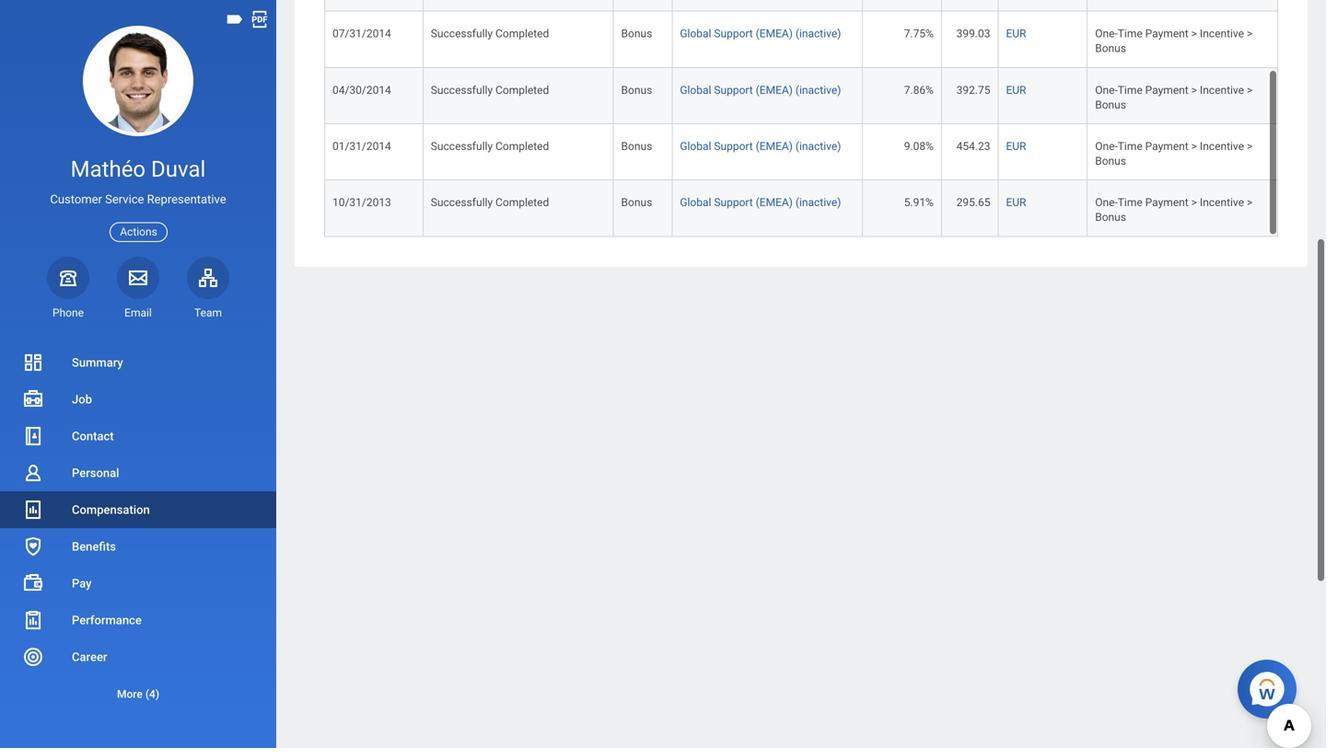 Task type: vqa. For each thing, say whether or not it's contained in the screenshot.
THE "7.75%"
yes



Task type: describe. For each thing, give the bounding box(es) containing it.
time for first the one-time payment > incentive > bonus element from the bottom
[[1118, 196, 1143, 209]]

personal
[[72, 466, 119, 480]]

9.08%
[[904, 140, 934, 153]]

295.65
[[957, 196, 990, 209]]

service
[[105, 193, 144, 206]]

mail image
[[127, 267, 149, 289]]

phone
[[52, 307, 84, 319]]

incentive for 1st the one-time payment > incentive > bonus element
[[1200, 27, 1244, 40]]

career
[[72, 651, 107, 664]]

global support (emea) (inactive) for 7.86%
[[680, 84, 841, 97]]

1 one-time payment > incentive > bonus element from the top
[[1095, 24, 1253, 55]]

mathéo duval
[[71, 156, 206, 182]]

eur link for 392.75
[[1006, 80, 1026, 97]]

performance link
[[0, 602, 276, 639]]

team link
[[187, 257, 229, 320]]

job
[[72, 393, 92, 407]]

2 one-time payment > incentive > bonus element from the top
[[1095, 80, 1253, 111]]

(4)
[[145, 688, 159, 701]]

successfully completed for 04/30/2014
[[431, 84, 549, 97]]

1 one- from the top
[[1095, 27, 1118, 40]]

successfully completed for 01/31/2014
[[431, 140, 549, 153]]

2 cell from the left
[[423, 0, 614, 12]]

successfully for 07/31/2014
[[431, 27, 493, 40]]

(inactive) for 7.86%
[[796, 84, 841, 97]]

3 one-time payment > incentive > bonus element from the top
[[1095, 136, 1253, 168]]

job image
[[22, 389, 44, 411]]

more
[[117, 688, 143, 701]]

representative
[[147, 193, 226, 206]]

3 cell from the left
[[614, 0, 673, 12]]

personal link
[[0, 455, 276, 492]]

global support (emea) (inactive) for 7.75%
[[680, 27, 841, 40]]

eur for 454.23
[[1006, 140, 1026, 153]]

01/31/2014
[[332, 140, 391, 153]]

5 cell from the left
[[863, 0, 942, 12]]

performance
[[72, 614, 142, 628]]

summary image
[[22, 352, 44, 374]]

payment for 2nd the one-time payment > incentive > bonus element
[[1145, 84, 1189, 97]]

10/31/2013
[[332, 196, 391, 209]]

benefits
[[72, 540, 116, 554]]

07/31/2014
[[332, 27, 391, 40]]

(inactive) for 5.91%
[[796, 196, 841, 209]]

row containing 04/30/2014
[[324, 68, 1278, 124]]

eur link for 295.65
[[1006, 193, 1026, 209]]

successfully for 04/30/2014
[[431, 84, 493, 97]]

7.75%
[[904, 27, 934, 40]]

duval
[[151, 156, 206, 182]]

row containing 01/31/2014
[[324, 124, 1278, 181]]

incentive for 2nd the one-time payment > incentive > bonus element
[[1200, 84, 1244, 97]]

performance image
[[22, 610, 44, 632]]

support for 7.86%
[[714, 84, 753, 97]]

04/30/2014
[[332, 84, 391, 97]]

eur for 295.65
[[1006, 196, 1026, 209]]

global support (emea) (inactive) for 9.08%
[[680, 140, 841, 153]]

payment for 1st the one-time payment > incentive > bonus element
[[1145, 27, 1189, 40]]

2 one- from the top
[[1095, 84, 1118, 97]]

team
[[194, 307, 222, 319]]

completed for 04/30/2014
[[496, 84, 549, 97]]

career image
[[22, 647, 44, 669]]

career link
[[0, 639, 276, 676]]

more (4)
[[117, 688, 159, 701]]

summary link
[[0, 344, 276, 381]]

completed for 10/31/2013
[[496, 196, 549, 209]]

2 one-time payment > incentive > bonus from the top
[[1095, 84, 1253, 111]]

phone mathéo duval element
[[47, 306, 89, 320]]

global support (emea) (inactive) link for 5.91%
[[680, 193, 841, 209]]

1 row from the top
[[324, 0, 1278, 12]]

4 one-time payment > incentive > bonus element from the top
[[1095, 193, 1253, 224]]

pay
[[72, 577, 92, 591]]

row containing 07/31/2014
[[324, 12, 1278, 68]]

actions
[[120, 226, 157, 239]]

completed for 07/31/2014
[[496, 27, 549, 40]]

global for 7.75%
[[680, 27, 711, 40]]

pay image
[[22, 573, 44, 595]]

payment for first the one-time payment > incentive > bonus element from the bottom
[[1145, 196, 1189, 209]]

list containing summary
[[0, 344, 276, 713]]

personal image
[[22, 462, 44, 484]]

workday assistant region
[[1238, 653, 1304, 719]]

(emea) for 5.91%
[[756, 196, 793, 209]]

pay link
[[0, 565, 276, 602]]

7.86%
[[904, 84, 934, 97]]

global support (emea) (inactive) link for 9.08%
[[680, 136, 841, 153]]

time for 1st the one-time payment > incentive > bonus element
[[1118, 27, 1143, 40]]



Task type: locate. For each thing, give the bounding box(es) containing it.
3 support from the top
[[714, 140, 753, 153]]

392.75
[[957, 84, 990, 97]]

4 (inactive) from the top
[[796, 196, 841, 209]]

1 successfully from the top
[[431, 27, 493, 40]]

eur link right 454.23
[[1006, 136, 1026, 153]]

view team image
[[197, 267, 219, 289]]

actions button
[[110, 222, 167, 242]]

row
[[324, 0, 1278, 12], [324, 12, 1278, 68], [324, 68, 1278, 124], [324, 124, 1278, 181], [324, 181, 1278, 237]]

4 global from the top
[[680, 196, 711, 209]]

2 row from the top
[[324, 12, 1278, 68]]

phone button
[[47, 257, 89, 320]]

eur link
[[1006, 24, 1026, 40], [1006, 80, 1026, 97], [1006, 136, 1026, 153], [1006, 193, 1026, 209]]

3 one-time payment > incentive > bonus from the top
[[1095, 140, 1253, 168]]

4 successfully from the top
[[431, 196, 493, 209]]

eur link for 399.03
[[1006, 24, 1026, 40]]

global support (emea) (inactive) for 5.91%
[[680, 196, 841, 209]]

2 (inactive) from the top
[[796, 84, 841, 97]]

payment
[[1145, 27, 1189, 40], [1145, 84, 1189, 97], [1145, 140, 1189, 153], [1145, 196, 1189, 209]]

one-
[[1095, 27, 1118, 40], [1095, 84, 1118, 97], [1095, 140, 1118, 153], [1095, 196, 1118, 209]]

eur for 399.03
[[1006, 27, 1026, 40]]

(emea)
[[756, 27, 793, 40], [756, 84, 793, 97], [756, 140, 793, 153], [756, 196, 793, 209]]

3 global support (emea) (inactive) from the top
[[680, 140, 841, 153]]

4 cell from the left
[[673, 0, 863, 12]]

(inactive) for 7.75%
[[796, 27, 841, 40]]

eur right 399.03
[[1006, 27, 1026, 40]]

(emea) for 7.86%
[[756, 84, 793, 97]]

4 payment from the top
[[1145, 196, 1189, 209]]

one-time payment > incentive > bonus element
[[1095, 24, 1253, 55], [1095, 80, 1253, 111], [1095, 136, 1253, 168], [1095, 193, 1253, 224]]

4 global support (emea) (inactive) link from the top
[[680, 193, 841, 209]]

successfully for 10/31/2013
[[431, 196, 493, 209]]

3 time from the top
[[1118, 140, 1143, 153]]

contact image
[[22, 425, 44, 448]]

mathéo
[[71, 156, 146, 182]]

team mathéo duval element
[[187, 306, 229, 320]]

completed for 01/31/2014
[[496, 140, 549, 153]]

4 support from the top
[[714, 196, 753, 209]]

2 successfully from the top
[[431, 84, 493, 97]]

4 completed from the top
[[496, 196, 549, 209]]

tag image
[[225, 9, 245, 29]]

time
[[1118, 27, 1143, 40], [1118, 84, 1143, 97], [1118, 140, 1143, 153], [1118, 196, 1143, 209]]

compensation
[[72, 503, 150, 517]]

3 incentive from the top
[[1200, 140, 1244, 153]]

view printable version (pdf) image
[[250, 9, 270, 29]]

incentive for first the one-time payment > incentive > bonus element from the bottom
[[1200, 196, 1244, 209]]

time for 2nd the one-time payment > incentive > bonus element
[[1118, 84, 1143, 97]]

1 payment from the top
[[1145, 27, 1189, 40]]

2 (emea) from the top
[[756, 84, 793, 97]]

1 cell from the left
[[324, 0, 423, 12]]

3 (inactive) from the top
[[796, 140, 841, 153]]

global for 5.91%
[[680, 196, 711, 209]]

(emea) for 7.75%
[[756, 27, 793, 40]]

2 support from the top
[[714, 84, 753, 97]]

successfully for 01/31/2014
[[431, 140, 493, 153]]

payment for 2nd the one-time payment > incentive > bonus element from the bottom of the page
[[1145, 140, 1189, 153]]

4 incentive from the top
[[1200, 196, 1244, 209]]

cell
[[324, 0, 423, 12], [423, 0, 614, 12], [614, 0, 673, 12], [673, 0, 863, 12], [863, 0, 942, 12], [942, 0, 999, 12], [999, 0, 1088, 12], [1088, 0, 1278, 12]]

>
[[1191, 27, 1197, 40], [1247, 27, 1253, 40], [1191, 84, 1197, 97], [1247, 84, 1253, 97], [1191, 140, 1197, 153], [1247, 140, 1253, 153], [1191, 196, 1197, 209], [1247, 196, 1253, 209]]

1 (inactive) from the top
[[796, 27, 841, 40]]

3 successfully from the top
[[431, 140, 493, 153]]

eur right the 392.75
[[1006, 84, 1026, 97]]

summary
[[72, 356, 123, 370]]

(inactive) for 9.08%
[[796, 140, 841, 153]]

incentive
[[1200, 27, 1244, 40], [1200, 84, 1244, 97], [1200, 140, 1244, 153], [1200, 196, 1244, 209]]

compensation link
[[0, 492, 276, 529]]

eur link right 399.03
[[1006, 24, 1026, 40]]

job link
[[0, 381, 276, 418]]

4 eur link from the top
[[1006, 193, 1026, 209]]

eur for 392.75
[[1006, 84, 1026, 97]]

global support (emea) (inactive) link for 7.86%
[[680, 80, 841, 97]]

customer
[[50, 193, 102, 206]]

incentive for 2nd the one-time payment > incentive > bonus element from the bottom of the page
[[1200, 140, 1244, 153]]

global
[[680, 27, 711, 40], [680, 84, 711, 97], [680, 140, 711, 153], [680, 196, 711, 209]]

1 time from the top
[[1118, 27, 1143, 40]]

3 eur from the top
[[1006, 140, 1026, 153]]

successfully completed for 10/31/2013
[[431, 196, 549, 209]]

eur link right 295.65 at the top of page
[[1006, 193, 1026, 209]]

(emea) for 9.08%
[[756, 140, 793, 153]]

1 global support (emea) (inactive) link from the top
[[680, 24, 841, 40]]

bonus
[[621, 27, 652, 40], [1095, 42, 1126, 55], [621, 84, 652, 97], [1095, 98, 1126, 111], [621, 140, 652, 153], [1095, 155, 1126, 168], [621, 196, 652, 209], [1095, 211, 1126, 224]]

eur right 295.65 at the top of page
[[1006, 196, 1026, 209]]

3 payment from the top
[[1145, 140, 1189, 153]]

4 successfully completed from the top
[[431, 196, 549, 209]]

2 global support (emea) (inactive) link from the top
[[680, 80, 841, 97]]

benefits image
[[22, 536, 44, 558]]

7 cell from the left
[[999, 0, 1088, 12]]

2 global support (emea) (inactive) from the top
[[680, 84, 841, 97]]

3 eur link from the top
[[1006, 136, 1026, 153]]

successfully
[[431, 27, 493, 40], [431, 84, 493, 97], [431, 140, 493, 153], [431, 196, 493, 209]]

1 eur link from the top
[[1006, 24, 1026, 40]]

2 incentive from the top
[[1200, 84, 1244, 97]]

list
[[0, 344, 276, 713]]

more (4) button
[[0, 684, 276, 706]]

global for 9.08%
[[680, 140, 711, 153]]

2 eur link from the top
[[1006, 80, 1026, 97]]

4 global support (emea) (inactive) from the top
[[680, 196, 841, 209]]

eur
[[1006, 27, 1026, 40], [1006, 84, 1026, 97], [1006, 140, 1026, 153], [1006, 196, 1026, 209]]

5.91%
[[904, 196, 934, 209]]

contact link
[[0, 418, 276, 455]]

3 global support (emea) (inactive) link from the top
[[680, 136, 841, 153]]

eur right 454.23
[[1006, 140, 1026, 153]]

more (4) button
[[0, 676, 276, 713]]

1 (emea) from the top
[[756, 27, 793, 40]]

3 completed from the top
[[496, 140, 549, 153]]

eur link right the 392.75
[[1006, 80, 1026, 97]]

email
[[124, 307, 152, 319]]

2 global from the top
[[680, 84, 711, 97]]

1 one-time payment > incentive > bonus from the top
[[1095, 27, 1253, 55]]

support for 5.91%
[[714, 196, 753, 209]]

5 row from the top
[[324, 181, 1278, 237]]

successfully completed for 07/31/2014
[[431, 27, 549, 40]]

4 (emea) from the top
[[756, 196, 793, 209]]

email mathéo duval element
[[117, 306, 159, 320]]

2 payment from the top
[[1145, 84, 1189, 97]]

time for 2nd the one-time payment > incentive > bonus element from the bottom of the page
[[1118, 140, 1143, 153]]

one-time payment > incentive > bonus
[[1095, 27, 1253, 55], [1095, 84, 1253, 111], [1095, 140, 1253, 168], [1095, 196, 1253, 224]]

2 time from the top
[[1118, 84, 1143, 97]]

6 cell from the left
[[942, 0, 999, 12]]

454.23
[[957, 140, 990, 153]]

1 global support (emea) (inactive) from the top
[[680, 27, 841, 40]]

2 eur from the top
[[1006, 84, 1026, 97]]

row containing 10/31/2013
[[324, 181, 1278, 237]]

4 row from the top
[[324, 124, 1278, 181]]

399.03
[[957, 27, 990, 40]]

customer service representative
[[50, 193, 226, 206]]

successfully completed
[[431, 27, 549, 40], [431, 84, 549, 97], [431, 140, 549, 153], [431, 196, 549, 209]]

8 cell from the left
[[1088, 0, 1278, 12]]

2 successfully completed from the top
[[431, 84, 549, 97]]

3 row from the top
[[324, 68, 1278, 124]]

support
[[714, 27, 753, 40], [714, 84, 753, 97], [714, 140, 753, 153], [714, 196, 753, 209]]

1 completed from the top
[[496, 27, 549, 40]]

email button
[[117, 257, 159, 320]]

navigation pane region
[[0, 0, 276, 749]]

global for 7.86%
[[680, 84, 711, 97]]

2 completed from the top
[[496, 84, 549, 97]]

3 successfully completed from the top
[[431, 140, 549, 153]]

completed
[[496, 27, 549, 40], [496, 84, 549, 97], [496, 140, 549, 153], [496, 196, 549, 209]]

1 eur from the top
[[1006, 27, 1026, 40]]

support for 7.75%
[[714, 27, 753, 40]]

phone image
[[55, 267, 81, 289]]

3 global from the top
[[680, 140, 711, 153]]

(inactive)
[[796, 27, 841, 40], [796, 84, 841, 97], [796, 140, 841, 153], [796, 196, 841, 209]]

global support (emea) (inactive)
[[680, 27, 841, 40], [680, 84, 841, 97], [680, 140, 841, 153], [680, 196, 841, 209]]

contact
[[72, 430, 114, 443]]

1 incentive from the top
[[1200, 27, 1244, 40]]

3 one- from the top
[[1095, 140, 1118, 153]]

4 one-time payment > incentive > bonus from the top
[[1095, 196, 1253, 224]]

4 one- from the top
[[1095, 196, 1118, 209]]

support for 9.08%
[[714, 140, 753, 153]]

3 (emea) from the top
[[756, 140, 793, 153]]

compensation image
[[22, 499, 44, 521]]

1 global from the top
[[680, 27, 711, 40]]

1 successfully completed from the top
[[431, 27, 549, 40]]

4 time from the top
[[1118, 196, 1143, 209]]

benefits link
[[0, 529, 276, 565]]

4 eur from the top
[[1006, 196, 1026, 209]]

global support (emea) (inactive) link for 7.75%
[[680, 24, 841, 40]]

eur link for 454.23
[[1006, 136, 1026, 153]]

1 support from the top
[[714, 27, 753, 40]]

global support (emea) (inactive) link
[[680, 24, 841, 40], [680, 80, 841, 97], [680, 136, 841, 153], [680, 193, 841, 209]]



